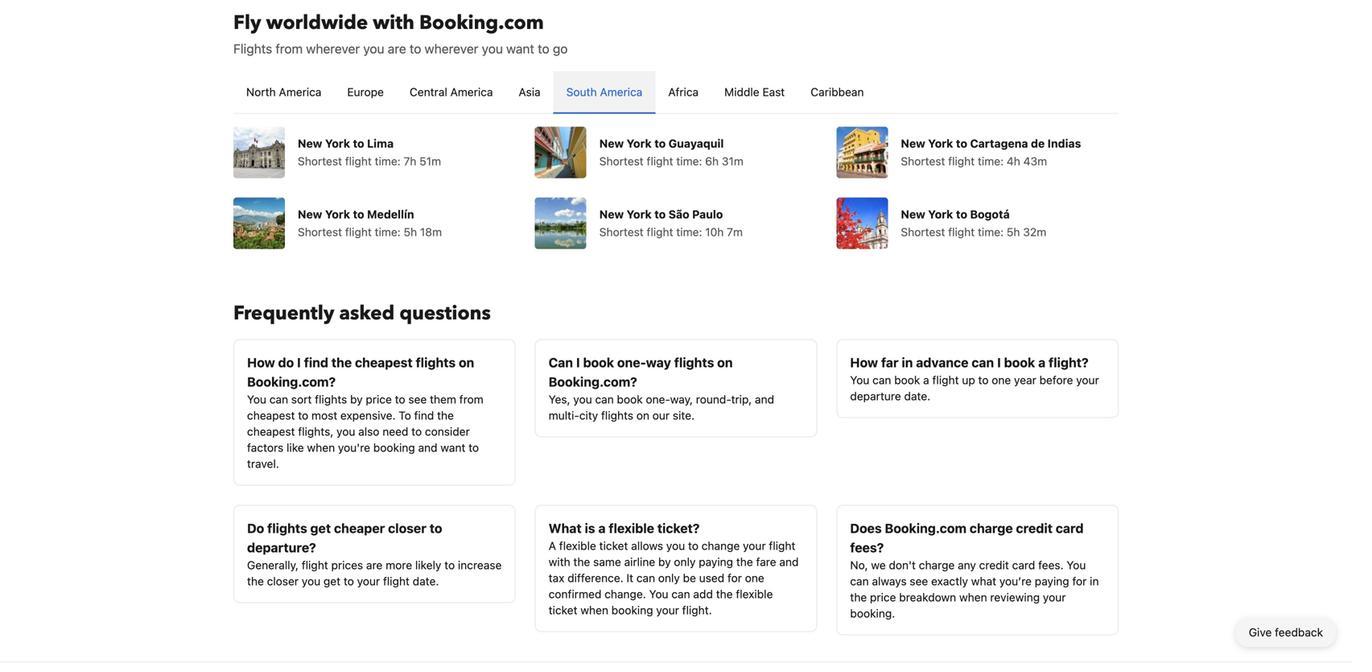 Task type: describe. For each thing, give the bounding box(es) containing it.
need
[[383, 425, 408, 438]]

more
[[386, 559, 412, 572]]

multi-
[[549, 409, 579, 422]]

date. inside how far in advance can i book a flight? you can book a flight up to one year before your departure date.
[[904, 390, 931, 403]]

what is a flexible ticket? a flexible ticket allows you to change your flight with the same airline by only paying the fare and tax difference. it can only be used for one confirmed change. you can add the flexible ticket when booking your flight.
[[549, 521, 799, 617]]

are inside "do flights get cheaper closer to departure? generally, flight prices are more likely to increase the closer you get to your flight date."
[[366, 559, 383, 572]]

shortest inside new york to cartagena de indias shortest flight time: 4h 43m
[[901, 155, 945, 168]]

york for guayaquil
[[627, 137, 652, 150]]

departure
[[850, 390, 901, 403]]

1 vertical spatial charge
[[919, 559, 955, 572]]

you up europe
[[363, 41, 384, 56]]

york for cartagena
[[928, 137, 953, 150]]

can inside does booking.com charge credit card fees? no, we don't charge any credit card fees. you can always see exactly what you're paying for in the price breakdown when reviewing your booking.
[[850, 575, 869, 588]]

book left way,
[[617, 393, 643, 406]]

new york to medellín shortest flight time: 5h 18m
[[298, 208, 442, 239]]

book down far
[[894, 373, 920, 387]]

way
[[646, 355, 671, 370]]

factors
[[247, 441, 284, 454]]

worldwide
[[266, 10, 368, 36]]

site.
[[673, 409, 695, 422]]

advance
[[916, 355, 969, 370]]

like
[[287, 441, 304, 454]]

expensive.
[[340, 409, 396, 422]]

booking inside the how do i find the cheapest flights on booking.com? you can sort flights by price to see them from cheapest to most expensive. to find the cheapest flights, you also need to consider factors like when you're booking and want to travel.
[[373, 441, 415, 454]]

are inside fly worldwide with booking.com flights from wherever you are to wherever you want to go
[[388, 41, 406, 56]]

central america
[[410, 85, 493, 99]]

tax
[[549, 571, 565, 585]]

book right can
[[583, 355, 614, 370]]

flight?
[[1049, 355, 1089, 370]]

i inside how far in advance can i book a flight? you can book a flight up to one year before your departure date.
[[997, 355, 1001, 370]]

2 vertical spatial cheapest
[[247, 425, 295, 438]]

be
[[683, 571, 696, 585]]

far
[[881, 355, 899, 370]]

fly worldwide with booking.com flights from wherever you are to wherever you want to go
[[233, 10, 568, 56]]

don't
[[889, 559, 916, 572]]

booking.com inside does booking.com charge credit card fees? no, we don't charge any credit card fees. you can always see exactly what you're paying for in the price breakdown when reviewing your booking.
[[885, 521, 967, 536]]

you inside how far in advance can i book a flight? you can book a flight up to one year before your departure date.
[[850, 373, 870, 387]]

to inside new york to cartagena de indias shortest flight time: 4h 43m
[[956, 137, 967, 150]]

paulo
[[692, 208, 723, 221]]

new york to são paulo image
[[535, 198, 586, 249]]

when inside does booking.com charge credit card fees? no, we don't charge any credit card fees. you can always see exactly what you're paying for in the price breakdown when reviewing your booking.
[[959, 591, 987, 604]]

you're
[[338, 441, 370, 454]]

new for new york to cartagena de indias shortest flight time: 4h 43m
[[901, 137, 925, 150]]

booking.com? inside the how do i find the cheapest flights on booking.com? you can sort flights by price to see them from cheapest to most expensive. to find the cheapest flights, you also need to consider factors like when you're booking and want to travel.
[[247, 374, 336, 390]]

51m
[[420, 155, 441, 168]]

cartagena
[[970, 137, 1028, 150]]

for inside what is a flexible ticket? a flexible ticket allows you to change your flight with the same airline by only paying the fare and tax difference. it can only be used for one confirmed change. you can add the flexible ticket when booking your flight.
[[728, 571, 742, 585]]

new for new york to bogotá shortest flight time: 5h 32m
[[901, 208, 925, 221]]

the down used
[[716, 588, 733, 601]]

questions
[[399, 300, 491, 327]]

you up central america
[[482, 41, 503, 56]]

flights right city
[[601, 409, 633, 422]]

1 vertical spatial credit
[[979, 559, 1009, 572]]

book up year
[[1004, 355, 1035, 370]]

frequently
[[233, 300, 334, 327]]

what
[[971, 575, 996, 588]]

1 vertical spatial only
[[658, 571, 680, 585]]

18m
[[420, 225, 442, 239]]

10h
[[705, 225, 724, 239]]

to up likely
[[430, 521, 442, 536]]

flight inside the new york to são paulo shortest flight time: 10h 7m
[[647, 225, 673, 239]]

0 vertical spatial get
[[310, 521, 331, 536]]

43m
[[1023, 155, 1047, 168]]

trip,
[[731, 393, 752, 406]]

i inside can i book one-way flights on booking.com? yes, you can book one-way, round-trip, and multi-city flights on our site.
[[576, 355, 580, 370]]

what
[[549, 521, 582, 536]]

round-
[[696, 393, 731, 406]]

flight inside how far in advance can i book a flight? you can book a flight up to one year before your departure date.
[[932, 373, 959, 387]]

year
[[1014, 373, 1037, 387]]

asked
[[339, 300, 395, 327]]

fees?
[[850, 540, 884, 555]]

to right need
[[411, 425, 422, 438]]

when inside what is a flexible ticket? a flexible ticket allows you to change your flight with the same airline by only paying the fare and tax difference. it can only be used for one confirmed change. you can add the flexible ticket when booking your flight.
[[581, 604, 608, 617]]

flight inside new york to cartagena de indias shortest flight time: 4h 43m
[[948, 155, 975, 168]]

new york to cartagena de indias image
[[837, 127, 888, 178]]

0 vertical spatial charge
[[970, 521, 1013, 536]]

1 horizontal spatial a
[[923, 373, 929, 387]]

to inside new york to guayaquil shortest flight time: 6h 31m
[[655, 137, 666, 150]]

to down prices
[[344, 575, 354, 588]]

do
[[278, 355, 294, 370]]

york for são
[[627, 208, 652, 221]]

sort
[[291, 393, 312, 406]]

new york to medellín image
[[233, 198, 285, 249]]

can i book one-way flights on booking.com? yes, you can book one-way, round-trip, and multi-city flights on our site.
[[549, 355, 774, 422]]

travel.
[[247, 457, 279, 470]]

the down frequently asked questions
[[331, 355, 352, 370]]

middle
[[724, 85, 760, 99]]

does booking.com charge credit card fees? no, we don't charge any credit card fees. you can always see exactly what you're paying for in the price breakdown when reviewing your booking.
[[850, 521, 1099, 620]]

flights up the them
[[416, 355, 456, 370]]

you inside the how do i find the cheapest flights on booking.com? you can sort flights by price to see them from cheapest to most expensive. to find the cheapest flights, you also need to consider factors like when you're booking and want to travel.
[[247, 393, 266, 406]]

give feedback button
[[1236, 618, 1336, 647]]

to inside new york to bogotá shortest flight time: 5h 32m
[[956, 208, 967, 221]]

caribbean button
[[798, 71, 877, 113]]

6h
[[705, 155, 719, 168]]

0 horizontal spatial find
[[304, 355, 328, 370]]

new for new york to são paulo shortest flight time: 10h 7m
[[599, 208, 624, 221]]

to inside what is a flexible ticket? a flexible ticket allows you to change your flight with the same airline by only paying the fare and tax difference. it can only be used for one confirmed change. you can add the flexible ticket when booking your flight.
[[688, 539, 699, 553]]

york for medellín
[[325, 208, 350, 221]]

flight.
[[682, 604, 712, 617]]

flight inside new york to bogotá shortest flight time: 5h 32m
[[948, 225, 975, 239]]

give feedback
[[1249, 626, 1323, 639]]

you inside the how do i find the cheapest flights on booking.com? you can sort flights by price to see them from cheapest to most expensive. to find the cheapest flights, you also need to consider factors like when you're booking and want to travel.
[[337, 425, 355, 438]]

generally,
[[247, 559, 299, 572]]

flight inside new york to guayaquil shortest flight time: 6h 31m
[[647, 155, 673, 168]]

shortest for new york to bogotá shortest flight time: 5h 32m
[[901, 225, 945, 239]]

can inside the how do i find the cheapest flights on booking.com? you can sort flights by price to see them from cheapest to most expensive. to find the cheapest flights, you also need to consider factors like when you're booking and want to travel.
[[269, 393, 288, 406]]

to down sort
[[298, 409, 308, 422]]

how for how do i find the cheapest flights on booking.com?
[[247, 355, 275, 370]]

caribbean
[[811, 85, 864, 99]]

to up to
[[395, 393, 405, 406]]

new york to lima image
[[233, 127, 285, 178]]

and inside can i book one-way flights on booking.com? yes, you can book one-way, round-trip, and multi-city flights on our site.
[[755, 393, 774, 406]]

one inside how far in advance can i book a flight? you can book a flight up to one year before your departure date.
[[992, 373, 1011, 387]]

likely
[[415, 559, 441, 572]]

the inside "do flights get cheaper closer to departure? generally, flight prices are more likely to increase the closer you get to your flight date."
[[247, 575, 264, 588]]

fees.
[[1038, 559, 1064, 572]]

and inside the how do i find the cheapest flights on booking.com? you can sort flights by price to see them from cheapest to most expensive. to find the cheapest flights, you also need to consider factors like when you're booking and want to travel.
[[418, 441, 438, 454]]

want inside fly worldwide with booking.com flights from wherever you are to wherever you want to go
[[506, 41, 534, 56]]

europe
[[347, 85, 384, 99]]

0 vertical spatial one-
[[617, 355, 646, 370]]

booking inside what is a flexible ticket? a flexible ticket allows you to change your flight with the same airline by only paying the fare and tax difference. it can only be used for one confirmed change. you can add the flexible ticket when booking your flight.
[[611, 604, 653, 617]]

to inside the new york to são paulo shortest flight time: 10h 7m
[[655, 208, 666, 221]]

by inside the how do i find the cheapest flights on booking.com? you can sort flights by price to see them from cheapest to most expensive. to find the cheapest flights, you also need to consider factors like when you're booking and want to travel.
[[350, 393, 363, 406]]

lima
[[367, 137, 394, 150]]

the up difference.
[[573, 555, 590, 569]]

2 horizontal spatial on
[[717, 355, 733, 370]]

middle east button
[[712, 71, 798, 113]]

asia button
[[506, 71, 554, 113]]

can down be
[[672, 588, 690, 601]]

flight down more
[[383, 575, 410, 588]]

your left flight.
[[656, 604, 679, 617]]

5h for medellín
[[404, 225, 417, 239]]

bogotá
[[970, 208, 1010, 221]]

can right 'it'
[[636, 571, 655, 585]]

paying inside does booking.com charge credit card fees? no, we don't charge any credit card fees. you can always see exactly what you're paying for in the price breakdown when reviewing your booking.
[[1035, 575, 1069, 588]]

0 vertical spatial a
[[1038, 355, 1046, 370]]

them
[[430, 393, 456, 406]]

can
[[549, 355, 573, 370]]

5h for bogotá
[[1007, 225, 1020, 239]]

shortest for new york to guayaquil shortest flight time: 6h 31m
[[599, 155, 644, 168]]

the left fare
[[736, 555, 753, 569]]

1 horizontal spatial ticket
[[599, 539, 628, 553]]

your inside does booking.com charge credit card fees? no, we don't charge any credit card fees. you can always see exactly what you're paying for in the price breakdown when reviewing your booking.
[[1043, 591, 1066, 604]]

increase
[[458, 559, 502, 572]]

a inside what is a flexible ticket? a flexible ticket allows you to change your flight with the same airline by only paying the fare and tax difference. it can only be used for one confirmed change. you can add the flexible ticket when booking your flight.
[[598, 521, 606, 536]]

always
[[872, 575, 907, 588]]

shortest for new york to lima shortest flight time: 7h 51m
[[298, 155, 342, 168]]

1 horizontal spatial find
[[414, 409, 434, 422]]

our
[[653, 409, 670, 422]]

to right likely
[[444, 559, 455, 572]]

asia
[[519, 85, 541, 99]]

1 horizontal spatial on
[[637, 409, 650, 422]]

do flights get cheaper closer to departure? generally, flight prices are more likely to increase the closer you get to your flight date.
[[247, 521, 502, 588]]

to
[[399, 409, 411, 422]]

can up up
[[972, 355, 994, 370]]

from inside the how do i find the cheapest flights on booking.com? you can sort flights by price to see them from cheapest to most expensive. to find the cheapest flights, you also need to consider factors like when you're booking and want to travel.
[[459, 393, 484, 406]]

you inside what is a flexible ticket? a flexible ticket allows you to change your flight with the same airline by only paying the fare and tax difference. it can only be used for one confirmed change. you can add the flexible ticket when booking your flight.
[[666, 539, 685, 553]]

central america button
[[397, 71, 506, 113]]

america for north america
[[279, 85, 321, 99]]

shortest for new york to medellín shortest flight time: 5h 18m
[[298, 225, 342, 239]]

price inside the how do i find the cheapest flights on booking.com? you can sort flights by price to see them from cheapest to most expensive. to find the cheapest flights, you also need to consider factors like when you're booking and want to travel.
[[366, 393, 392, 406]]

to inside the new york to lima shortest flight time: 7h 51m
[[353, 137, 364, 150]]

no,
[[850, 559, 868, 572]]

with inside what is a flexible ticket? a flexible ticket allows you to change your flight with the same airline by only paying the fare and tax difference. it can only be used for one confirmed change. you can add the flexible ticket when booking your flight.
[[549, 555, 570, 569]]

to inside the "new york to medellín shortest flight time: 5h 18m"
[[353, 208, 364, 221]]

de
[[1031, 137, 1045, 150]]

how do i find the cheapest flights on booking.com? you can sort flights by price to see them from cheapest to most expensive. to find the cheapest flights, you also need to consider factors like when you're booking and want to travel.
[[247, 355, 484, 470]]

1 wherever from the left
[[306, 41, 360, 56]]

0 horizontal spatial closer
[[267, 575, 299, 588]]

0 vertical spatial closer
[[388, 521, 427, 536]]



Task type: locate. For each thing, give the bounding box(es) containing it.
to right up
[[978, 373, 989, 387]]

2 5h from the left
[[1007, 225, 1020, 239]]

go
[[553, 41, 568, 56]]

shortest right new york to bogotá "image"
[[901, 225, 945, 239]]

america right "central"
[[450, 85, 493, 99]]

the
[[331, 355, 352, 370], [437, 409, 454, 422], [573, 555, 590, 569], [736, 555, 753, 569], [247, 575, 264, 588], [716, 588, 733, 601], [850, 591, 867, 604]]

your down 'flight?'
[[1076, 373, 1099, 387]]

closer down "generally," at left bottom
[[267, 575, 299, 588]]

0 horizontal spatial from
[[276, 41, 303, 56]]

your inside how far in advance can i book a flight? you can book a flight up to one year before your departure date.
[[1076, 373, 1099, 387]]

flights
[[416, 355, 456, 370], [674, 355, 714, 370], [315, 393, 347, 406], [601, 409, 633, 422], [267, 521, 307, 536]]

1 horizontal spatial 5h
[[1007, 225, 1020, 239]]

flights right way
[[674, 355, 714, 370]]

new for new york to medellín shortest flight time: 5h 18m
[[298, 208, 322, 221]]

are left more
[[366, 559, 383, 572]]

0 vertical spatial ticket
[[599, 539, 628, 553]]

see inside does booking.com charge credit card fees? no, we don't charge any credit card fees. you can always see exactly what you're paying for in the price breakdown when reviewing your booking.
[[910, 575, 928, 588]]

wherever down "worldwide"
[[306, 41, 360, 56]]

one left year
[[992, 373, 1011, 387]]

want left go
[[506, 41, 534, 56]]

new right new york to bogotá "image"
[[901, 208, 925, 221]]

paying down "fees."
[[1035, 575, 1069, 588]]

medellín
[[367, 208, 414, 221]]

south
[[566, 85, 597, 99]]

to
[[410, 41, 421, 56], [538, 41, 549, 56], [353, 137, 364, 150], [655, 137, 666, 150], [956, 137, 967, 150], [353, 208, 364, 221], [655, 208, 666, 221], [956, 208, 967, 221], [978, 373, 989, 387], [395, 393, 405, 406], [298, 409, 308, 422], [411, 425, 422, 438], [469, 441, 479, 454], [430, 521, 442, 536], [688, 539, 699, 553], [444, 559, 455, 572], [344, 575, 354, 588]]

date. down likely
[[413, 575, 439, 588]]

flight down cartagena
[[948, 155, 975, 168]]

0 vertical spatial with
[[373, 10, 414, 36]]

flight down the bogotá
[[948, 225, 975, 239]]

used
[[699, 571, 725, 585]]

booking.com?
[[247, 374, 336, 390], [549, 374, 637, 390]]

0 vertical spatial in
[[902, 355, 913, 370]]

1 horizontal spatial charge
[[970, 521, 1013, 536]]

want
[[506, 41, 534, 56], [441, 441, 466, 454]]

0 horizontal spatial flexible
[[559, 539, 596, 553]]

7h
[[404, 155, 416, 168]]

2 america from the left
[[450, 85, 493, 99]]

and down the consider
[[418, 441, 438, 454]]

1 vertical spatial a
[[923, 373, 929, 387]]

breakdown
[[899, 591, 956, 604]]

1 horizontal spatial booking.com?
[[549, 374, 637, 390]]

a right is
[[598, 521, 606, 536]]

new right new york to guayaquil image
[[599, 137, 624, 150]]

time: down "lima"
[[375, 155, 401, 168]]

0 horizontal spatial booking
[[373, 441, 415, 454]]

1 vertical spatial want
[[441, 441, 466, 454]]

to left the bogotá
[[956, 208, 967, 221]]

your down "fees."
[[1043, 591, 1066, 604]]

time: inside new york to guayaquil shortest flight time: 6h 31m
[[676, 155, 702, 168]]

you're
[[1000, 575, 1032, 588]]

how for how far in advance can i book a flight?
[[850, 355, 878, 370]]

closer up more
[[388, 521, 427, 536]]

to left "lima"
[[353, 137, 364, 150]]

new york to guayaquil shortest flight time: 6h 31m
[[599, 137, 744, 168]]

flight up fare
[[769, 539, 796, 553]]

the inside does booking.com charge credit card fees? no, we don't charge any credit card fees. you can always see exactly what you're paying for in the price breakdown when reviewing your booking.
[[850, 591, 867, 604]]

time: down cartagena
[[978, 155, 1004, 168]]

to left go
[[538, 41, 549, 56]]

flight down são
[[647, 225, 673, 239]]

new for new york to guayaquil shortest flight time: 6h 31m
[[599, 137, 624, 150]]

price
[[366, 393, 392, 406], [870, 591, 896, 604]]

we
[[871, 559, 886, 572]]

york left medellín
[[325, 208, 350, 221]]

on left our
[[637, 409, 650, 422]]

1 how from the left
[[247, 355, 275, 370]]

0 horizontal spatial for
[[728, 571, 742, 585]]

flexible up allows
[[609, 521, 654, 536]]

0 vertical spatial price
[[366, 393, 392, 406]]

1 horizontal spatial from
[[459, 393, 484, 406]]

york inside the new york to são paulo shortest flight time: 10h 7m
[[627, 208, 652, 221]]

1 horizontal spatial when
[[581, 604, 608, 617]]

1 vertical spatial cheapest
[[247, 409, 295, 422]]

1 horizontal spatial by
[[658, 555, 671, 569]]

1 vertical spatial closer
[[267, 575, 299, 588]]

charge
[[970, 521, 1013, 536], [919, 559, 955, 572]]

when
[[307, 441, 335, 454], [959, 591, 987, 604], [581, 604, 608, 617]]

south america button
[[554, 71, 655, 113]]

0 vertical spatial date.
[[904, 390, 931, 403]]

1 horizontal spatial closer
[[388, 521, 427, 536]]

0 vertical spatial one
[[992, 373, 1011, 387]]

i right can
[[576, 355, 580, 370]]

frequently asked questions
[[233, 300, 491, 327]]

flight inside the new york to lima shortest flight time: 7h 51m
[[345, 155, 372, 168]]

america for central america
[[450, 85, 493, 99]]

and right trip,
[[755, 393, 774, 406]]

for right used
[[728, 571, 742, 585]]

0 vertical spatial flexible
[[609, 521, 654, 536]]

1 horizontal spatial america
[[450, 85, 493, 99]]

2 vertical spatial and
[[779, 555, 799, 569]]

you down departure?
[[302, 575, 320, 588]]

indias
[[1048, 137, 1081, 150]]

allows
[[631, 539, 663, 553]]

new york to bogotá image
[[837, 198, 888, 249]]

time: for new york to bogotá shortest flight time: 5h 32m
[[978, 225, 1004, 239]]

east
[[763, 85, 785, 99]]

1 horizontal spatial want
[[506, 41, 534, 56]]

flights up departure?
[[267, 521, 307, 536]]

shortest
[[298, 155, 342, 168], [599, 155, 644, 168], [901, 155, 945, 168], [298, 225, 342, 239], [599, 225, 644, 239], [901, 225, 945, 239]]

new york to guayaquil image
[[535, 127, 586, 178]]

a up before
[[1038, 355, 1046, 370]]

one inside what is a flexible ticket? a flexible ticket allows you to change your flight with the same airline by only paying the fare and tax difference. it can only be used for one confirmed change. you can add the flexible ticket when booking your flight.
[[745, 571, 764, 585]]

give
[[1249, 626, 1272, 639]]

0 horizontal spatial see
[[408, 393, 427, 406]]

price inside does booking.com charge credit card fees? no, we don't charge any credit card fees. you can always see exactly what you're paying for in the price breakdown when reviewing your booking.
[[870, 591, 896, 604]]

the up booking.
[[850, 591, 867, 604]]

5h left 18m
[[404, 225, 417, 239]]

ticket up same
[[599, 539, 628, 553]]

2 horizontal spatial flexible
[[736, 588, 773, 601]]

1 horizontal spatial wherever
[[425, 41, 478, 56]]

america right north
[[279, 85, 321, 99]]

exactly
[[931, 575, 968, 588]]

how inside the how do i find the cheapest flights on booking.com? you can sort flights by price to see them from cheapest to most expensive. to find the cheapest flights, you also need to consider factors like when you're booking and want to travel.
[[247, 355, 275, 370]]

ticket?
[[657, 521, 700, 536]]

prices
[[331, 559, 363, 572]]

flexible down is
[[559, 539, 596, 553]]

fare
[[756, 555, 776, 569]]

5h left 32m
[[1007, 225, 1020, 239]]

consider
[[425, 425, 470, 438]]

new right new york to são paulo image
[[599, 208, 624, 221]]

booking.
[[850, 607, 895, 620]]

and right fare
[[779, 555, 799, 569]]

1 vertical spatial are
[[366, 559, 383, 572]]

one
[[992, 373, 1011, 387], [745, 571, 764, 585]]

only
[[674, 555, 696, 569], [658, 571, 680, 585]]

in inside does booking.com charge credit card fees? no, we don't charge any credit card fees. you can always see exactly what you're paying for in the price breakdown when reviewing your booking.
[[1090, 575, 1099, 588]]

0 vertical spatial card
[[1056, 521, 1084, 536]]

new inside the "new york to medellín shortest flight time: 5h 18m"
[[298, 208, 322, 221]]

i inside the how do i find the cheapest flights on booking.com? you can sort flights by price to see them from cheapest to most expensive. to find the cheapest flights, you also need to consider factors like when you're booking and want to travel.
[[297, 355, 301, 370]]

you left sort
[[247, 393, 266, 406]]

1 horizontal spatial price
[[870, 591, 896, 604]]

your inside "do flights get cheaper closer to departure? generally, flight prices are more likely to increase the closer you get to your flight date."
[[357, 575, 380, 588]]

1 vertical spatial get
[[324, 575, 341, 588]]

flights up most at left bottom
[[315, 393, 347, 406]]

2 horizontal spatial america
[[600, 85, 643, 99]]

time: inside new york to bogotá shortest flight time: 5h 32m
[[978, 225, 1004, 239]]

0 horizontal spatial and
[[418, 441, 438, 454]]

you up departure
[[850, 373, 870, 387]]

5h inside new york to bogotá shortest flight time: 5h 32m
[[1007, 225, 1020, 239]]

flight inside what is a flexible ticket? a flexible ticket allows you to change your flight with the same airline by only paying the fare and tax difference. it can only be used for one confirmed change. you can add the flexible ticket when booking your flight.
[[769, 539, 796, 553]]

0 vertical spatial booking.com
[[419, 10, 544, 36]]

shortest inside new york to guayaquil shortest flight time: 6h 31m
[[599, 155, 644, 168]]

one down fare
[[745, 571, 764, 585]]

1 vertical spatial by
[[658, 555, 671, 569]]

2 horizontal spatial i
[[997, 355, 1001, 370]]

america for south america
[[600, 85, 643, 99]]

for right 'you're'
[[1072, 575, 1087, 588]]

booking.com? down do
[[247, 374, 336, 390]]

and
[[755, 393, 774, 406], [418, 441, 438, 454], [779, 555, 799, 569]]

1 vertical spatial in
[[1090, 575, 1099, 588]]

the up the consider
[[437, 409, 454, 422]]

1 vertical spatial paying
[[1035, 575, 1069, 588]]

how far in advance can i book a flight? you can book a flight up to one year before your departure date.
[[850, 355, 1099, 403]]

york left the bogotá
[[928, 208, 953, 221]]

shortest inside the new york to são paulo shortest flight time: 10h 7m
[[599, 225, 644, 239]]

cheaper
[[334, 521, 385, 536]]

you inside what is a flexible ticket? a flexible ticket allows you to change your flight with the same airline by only paying the fare and tax difference. it can only be used for one confirmed change. you can add the flexible ticket when booking your flight.
[[649, 588, 668, 601]]

to down the consider
[[469, 441, 479, 454]]

0 horizontal spatial credit
[[979, 559, 1009, 572]]

your up fare
[[743, 539, 766, 553]]

you inside "do flights get cheaper closer to departure? generally, flight prices are more likely to increase the closer you get to your flight date."
[[302, 575, 320, 588]]

card
[[1056, 521, 1084, 536], [1012, 559, 1035, 572]]

you inside does booking.com charge credit card fees? no, we don't charge any credit card fees. you can always see exactly what you're paying for in the price breakdown when reviewing your booking.
[[1067, 559, 1086, 572]]

closer
[[388, 521, 427, 536], [267, 575, 299, 588]]

1 horizontal spatial i
[[576, 355, 580, 370]]

1 horizontal spatial and
[[755, 393, 774, 406]]

to inside how far in advance can i book a flight? you can book a flight up to one year before your departure date.
[[978, 373, 989, 387]]

departure?
[[247, 540, 316, 555]]

most
[[312, 409, 337, 422]]

new inside new york to guayaquil shortest flight time: 6h 31m
[[599, 137, 624, 150]]

0 horizontal spatial card
[[1012, 559, 1035, 572]]

3 america from the left
[[600, 85, 643, 99]]

0 vertical spatial credit
[[1016, 521, 1053, 536]]

date.
[[904, 390, 931, 403], [413, 575, 439, 588]]

on inside the how do i find the cheapest flights on booking.com? you can sort flights by price to see them from cheapest to most expensive. to find the cheapest flights, you also need to consider factors like when you're booking and want to travel.
[[459, 355, 474, 370]]

from
[[276, 41, 303, 56], [459, 393, 484, 406]]

1 5h from the left
[[404, 225, 417, 239]]

north america
[[246, 85, 321, 99]]

new york to bogotá shortest flight time: 5h 32m
[[901, 208, 1047, 239]]

1 horizontal spatial see
[[910, 575, 928, 588]]

airline
[[624, 555, 655, 569]]

add
[[693, 588, 713, 601]]

1 horizontal spatial for
[[1072, 575, 1087, 588]]

2 vertical spatial a
[[598, 521, 606, 536]]

0 horizontal spatial price
[[366, 393, 392, 406]]

flight down advance
[[932, 373, 959, 387]]

1 horizontal spatial flexible
[[609, 521, 654, 536]]

0 horizontal spatial charge
[[919, 559, 955, 572]]

price up expensive.
[[366, 393, 392, 406]]

1 horizontal spatial how
[[850, 355, 878, 370]]

5h inside the "new york to medellín shortest flight time: 5h 18m"
[[404, 225, 417, 239]]

your down prices
[[357, 575, 380, 588]]

can up departure
[[873, 373, 891, 387]]

america right south
[[600, 85, 643, 99]]

1 vertical spatial flexible
[[559, 539, 596, 553]]

shortest inside new york to bogotá shortest flight time: 5h 32m
[[901, 225, 945, 239]]

when down confirmed
[[581, 604, 608, 617]]

1 booking.com? from the left
[[247, 374, 336, 390]]

1 horizontal spatial booking
[[611, 604, 653, 617]]

new inside the new york to lima shortest flight time: 7h 51m
[[298, 137, 322, 150]]

0 horizontal spatial america
[[279, 85, 321, 99]]

central
[[410, 85, 447, 99]]

0 horizontal spatial on
[[459, 355, 474, 370]]

fly
[[233, 10, 261, 36]]

0 horizontal spatial with
[[373, 10, 414, 36]]

new york to cartagena de indias shortest flight time: 4h 43m
[[901, 137, 1081, 168]]

booking.com? inside can i book one-way flights on booking.com? yes, you can book one-way, round-trip, and multi-city flights on our site.
[[549, 374, 637, 390]]

yes,
[[549, 393, 570, 406]]

york left guayaquil on the top
[[627, 137, 652, 150]]

new right new york to cartagena de indias image
[[901, 137, 925, 150]]

from right 'flights'
[[276, 41, 303, 56]]

difference.
[[568, 571, 624, 585]]

you down ticket?
[[666, 539, 685, 553]]

2 horizontal spatial and
[[779, 555, 799, 569]]

time: for new york to guayaquil shortest flight time: 6h 31m
[[676, 155, 702, 168]]

0 horizontal spatial a
[[598, 521, 606, 536]]

on down questions
[[459, 355, 474, 370]]

shortest right new york to guayaquil image
[[599, 155, 644, 168]]

new inside new york to cartagena de indias shortest flight time: 4h 43m
[[901, 137, 925, 150]]

to up "central"
[[410, 41, 421, 56]]

york inside new york to bogotá shortest flight time: 5h 32m
[[928, 208, 953, 221]]

1 horizontal spatial paying
[[1035, 575, 1069, 588]]

you inside can i book one-way flights on booking.com? yes, you can book one-way, round-trip, and multi-city flights on our site.
[[573, 393, 592, 406]]

0 vertical spatial paying
[[699, 555, 733, 569]]

change
[[702, 539, 740, 553]]

time: inside the "new york to medellín shortest flight time: 5h 18m"
[[375, 225, 401, 239]]

find
[[304, 355, 328, 370], [414, 409, 434, 422]]

new right new york to lima image
[[298, 137, 322, 150]]

on up round-
[[717, 355, 733, 370]]

31m
[[722, 155, 744, 168]]

do
[[247, 521, 264, 536]]

charge up exactly
[[919, 559, 955, 572]]

time: inside the new york to lima shortest flight time: 7h 51m
[[375, 155, 401, 168]]

york inside new york to cartagena de indias shortest flight time: 4h 43m
[[928, 137, 953, 150]]

north
[[246, 85, 276, 99]]

how inside how far in advance can i book a flight? you can book a flight up to one year before your departure date.
[[850, 355, 878, 370]]

york inside the "new york to medellín shortest flight time: 5h 18m"
[[325, 208, 350, 221]]

1 horizontal spatial with
[[549, 555, 570, 569]]

find right to
[[414, 409, 434, 422]]

tab list containing north america
[[233, 71, 1119, 115]]

0 horizontal spatial wherever
[[306, 41, 360, 56]]

york
[[325, 137, 350, 150], [627, 137, 652, 150], [928, 137, 953, 150], [325, 208, 350, 221], [627, 208, 652, 221], [928, 208, 953, 221]]

i right advance
[[997, 355, 1001, 370]]

2 how from the left
[[850, 355, 878, 370]]

2 vertical spatial flexible
[[736, 588, 773, 601]]

0 horizontal spatial booking.com?
[[247, 374, 336, 390]]

shortest right new york to cartagena de indias image
[[901, 155, 945, 168]]

time: down the bogotá
[[978, 225, 1004, 239]]

1 vertical spatial see
[[910, 575, 928, 588]]

1 vertical spatial date.
[[413, 575, 439, 588]]

3 i from the left
[[997, 355, 1001, 370]]

are up europe button
[[388, 41, 406, 56]]

booking.com? up city
[[549, 374, 637, 390]]

booking.com inside fly worldwide with booking.com flights from wherever you are to wherever you want to go
[[419, 10, 544, 36]]

2 wherever from the left
[[425, 41, 478, 56]]

1 vertical spatial booking
[[611, 604, 653, 617]]

want down the consider
[[441, 441, 466, 454]]

america
[[279, 85, 321, 99], [450, 85, 493, 99], [600, 85, 643, 99]]

0 vertical spatial cheapest
[[355, 355, 413, 370]]

1 i from the left
[[297, 355, 301, 370]]

with inside fly worldwide with booking.com flights from wherever you are to wherever you want to go
[[373, 10, 414, 36]]

when inside the how do i find the cheapest flights on booking.com? you can sort flights by price to see them from cheapest to most expensive. to find the cheapest flights, you also need to consider factors like when you're booking and want to travel.
[[307, 441, 335, 454]]

find right do
[[304, 355, 328, 370]]

2 horizontal spatial when
[[959, 591, 987, 604]]

can inside can i book one-way flights on booking.com? yes, you can book one-way, round-trip, and multi-city flights on our site.
[[595, 393, 614, 406]]

flight left prices
[[302, 559, 328, 572]]

tab list
[[233, 71, 1119, 115]]

0 vertical spatial find
[[304, 355, 328, 370]]

shortest right new york to lima image
[[298, 155, 342, 168]]

0 vertical spatial only
[[674, 555, 696, 569]]

can
[[972, 355, 994, 370], [873, 373, 891, 387], [269, 393, 288, 406], [595, 393, 614, 406], [636, 571, 655, 585], [850, 575, 869, 588], [672, 588, 690, 601]]

credit up "fees."
[[1016, 521, 1053, 536]]

does
[[850, 521, 882, 536]]

in inside how far in advance can i book a flight? you can book a flight up to one year before your departure date.
[[902, 355, 913, 370]]

any
[[958, 559, 976, 572]]

see inside the how do i find the cheapest flights on booking.com? you can sort flights by price to see them from cheapest to most expensive. to find the cheapest flights, you also need to consider factors like when you're booking and want to travel.
[[408, 393, 427, 406]]

get down prices
[[324, 575, 341, 588]]

flights inside "do flights get cheaper closer to departure? generally, flight prices are more likely to increase the closer you get to your flight date."
[[267, 521, 307, 536]]

are
[[388, 41, 406, 56], [366, 559, 383, 572]]

paying
[[699, 555, 733, 569], [1035, 575, 1069, 588]]

0 horizontal spatial are
[[366, 559, 383, 572]]

1 horizontal spatial card
[[1056, 521, 1084, 536]]

1 america from the left
[[279, 85, 321, 99]]

reviewing
[[990, 591, 1040, 604]]

flight down "lima"
[[345, 155, 372, 168]]

on
[[459, 355, 474, 370], [717, 355, 733, 370], [637, 409, 650, 422]]

0 vertical spatial and
[[755, 393, 774, 406]]

before
[[1040, 373, 1073, 387]]

paying inside what is a flexible ticket? a flexible ticket allows you to change your flight with the same airline by only paying the fare and tax difference. it can only be used for one confirmed change. you can add the flexible ticket when booking your flight.
[[699, 555, 733, 569]]

york inside new york to guayaquil shortest flight time: 6h 31m
[[627, 137, 652, 150]]

0 vertical spatial from
[[276, 41, 303, 56]]

ticket
[[599, 539, 628, 553], [549, 604, 578, 617]]

york for lima
[[325, 137, 350, 150]]

also
[[358, 425, 380, 438]]

time: inside the new york to são paulo shortest flight time: 10h 7m
[[676, 225, 702, 239]]

for inside does booking.com charge credit card fees? no, we don't charge any credit card fees. you can always see exactly what you're paying for in the price breakdown when reviewing your booking.
[[1072, 575, 1087, 588]]

0 horizontal spatial one
[[745, 571, 764, 585]]

0 horizontal spatial booking.com
[[419, 10, 544, 36]]

date. inside "do flights get cheaper closer to departure? generally, flight prices are more likely to increase the closer you get to your flight date."
[[413, 575, 439, 588]]

you up you're
[[337, 425, 355, 438]]

1 vertical spatial one-
[[646, 393, 670, 406]]

1 horizontal spatial date.
[[904, 390, 931, 403]]

york for bogotá
[[928, 208, 953, 221]]

1 horizontal spatial one
[[992, 373, 1011, 387]]

0 horizontal spatial date.
[[413, 575, 439, 588]]

new york to lima shortest flight time: 7h 51m
[[298, 137, 441, 168]]

you up city
[[573, 393, 592, 406]]

and inside what is a flexible ticket? a flexible ticket allows you to change your flight with the same airline by only paying the fare and tax difference. it can only be used for one confirmed change. you can add the flexible ticket when booking your flight.
[[779, 555, 799, 569]]

0 horizontal spatial ticket
[[549, 604, 578, 617]]

2 i from the left
[[576, 355, 580, 370]]

only up be
[[674, 555, 696, 569]]

want inside the how do i find the cheapest flights on booking.com? you can sort flights by price to see them from cheapest to most expensive. to find the cheapest flights, you also need to consider factors like when you're booking and want to travel.
[[441, 441, 466, 454]]

7m
[[727, 225, 743, 239]]

shortest inside the "new york to medellín shortest flight time: 5h 18m"
[[298, 225, 342, 239]]

you
[[850, 373, 870, 387], [247, 393, 266, 406], [1067, 559, 1086, 572], [649, 588, 668, 601]]

0 horizontal spatial in
[[902, 355, 913, 370]]

1 vertical spatial card
[[1012, 559, 1035, 572]]

new for new york to lima shortest flight time: 7h 51m
[[298, 137, 322, 150]]

1 vertical spatial one
[[745, 571, 764, 585]]

from inside fly worldwide with booking.com flights from wherever you are to wherever you want to go
[[276, 41, 303, 56]]

shortest inside the new york to lima shortest flight time: 7h 51m
[[298, 155, 342, 168]]

2 booking.com? from the left
[[549, 374, 637, 390]]

by up expensive.
[[350, 393, 363, 406]]

0 horizontal spatial when
[[307, 441, 335, 454]]

0 horizontal spatial want
[[441, 441, 466, 454]]

with up europe
[[373, 10, 414, 36]]

one-
[[617, 355, 646, 370], [646, 393, 670, 406]]

feedback
[[1275, 626, 1323, 639]]

0 horizontal spatial i
[[297, 355, 301, 370]]

são
[[669, 208, 689, 221]]

date. right departure
[[904, 390, 931, 403]]

flight inside the "new york to medellín shortest flight time: 5h 18m"
[[345, 225, 372, 239]]

1 vertical spatial booking.com
[[885, 521, 967, 536]]

time: inside new york to cartagena de indias shortest flight time: 4h 43m
[[978, 155, 1004, 168]]

32m
[[1023, 225, 1047, 239]]

new inside new york to bogotá shortest flight time: 5h 32m
[[901, 208, 925, 221]]

new york to são paulo shortest flight time: 10h 7m
[[599, 208, 743, 239]]

by inside what is a flexible ticket? a flexible ticket allows you to change your flight with the same airline by only paying the fare and tax difference. it can only be used for one confirmed change. you can add the flexible ticket when booking your flight.
[[658, 555, 671, 569]]

1 horizontal spatial in
[[1090, 575, 1099, 588]]

time: down medellín
[[375, 225, 401, 239]]

time: for new york to medellín shortest flight time: 5h 18m
[[375, 225, 401, 239]]

1 vertical spatial with
[[549, 555, 570, 569]]

4h
[[1007, 155, 1020, 168]]

new inside the new york to são paulo shortest flight time: 10h 7m
[[599, 208, 624, 221]]

shortest right new york to são paulo image
[[599, 225, 644, 239]]

time: for new york to lima shortest flight time: 7h 51m
[[375, 155, 401, 168]]



Task type: vqa. For each thing, say whether or not it's contained in the screenshot.
from to the left
yes



